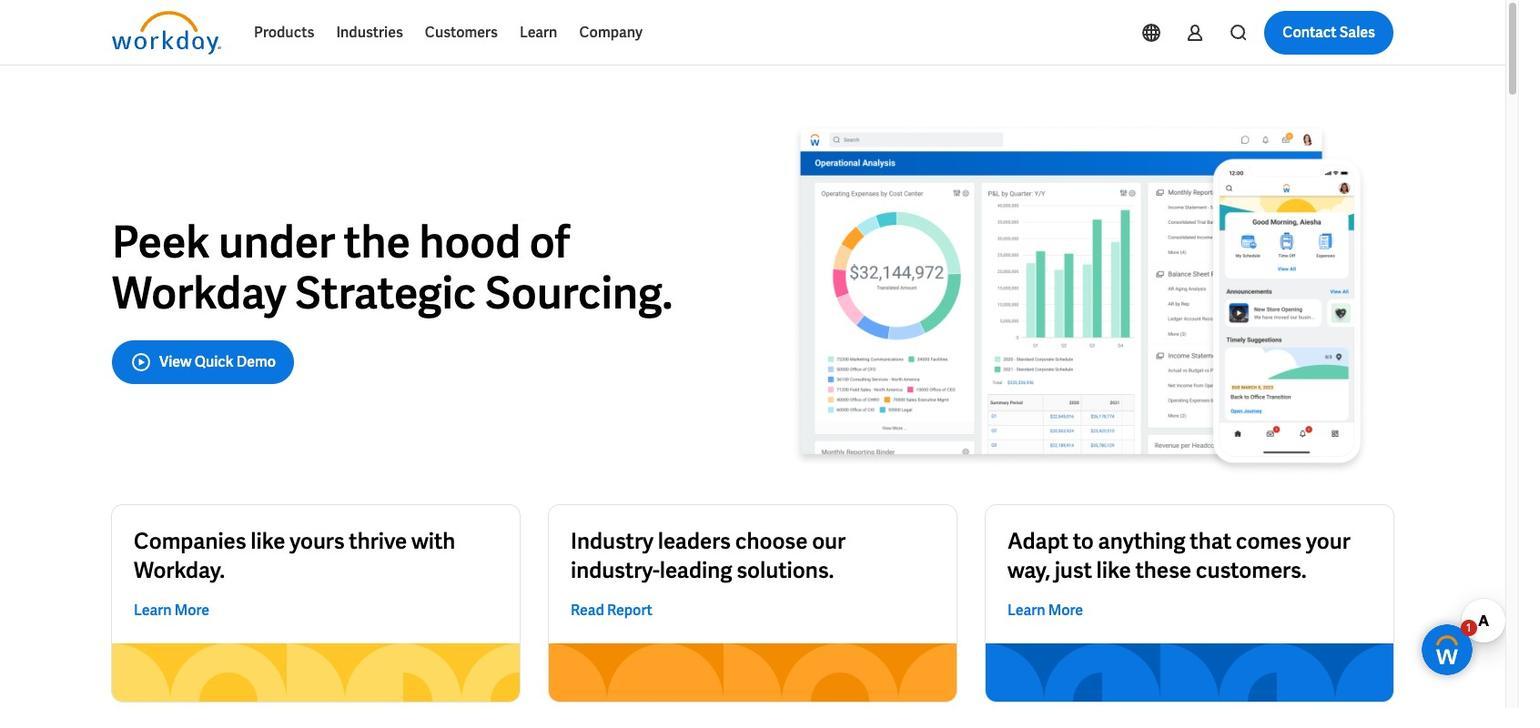 Task type: describe. For each thing, give the bounding box(es) containing it.
companies
[[134, 527, 246, 555]]

the
[[344, 213, 410, 270]]

of
[[530, 213, 570, 270]]

view quick demo
[[159, 352, 276, 371]]

read report
[[571, 601, 652, 620]]

contact sales link
[[1265, 11, 1394, 55]]

quick
[[195, 352, 233, 371]]

strategic
[[295, 264, 476, 321]]

industry leaders choose our industry-leading solutions.
[[571, 527, 846, 584]]

peek
[[112, 213, 210, 270]]

company
[[579, 23, 643, 42]]

learn for adapt to anything that comes your way, just like these customers.
[[1008, 601, 1045, 620]]

leaders
[[658, 527, 731, 555]]

our
[[812, 527, 846, 555]]

workday.
[[134, 556, 225, 584]]

view quick demo link
[[112, 340, 294, 384]]

way,
[[1008, 556, 1050, 584]]

more for companies like yours thrive with workday.
[[175, 601, 209, 620]]

solutions.
[[737, 556, 834, 584]]

anything
[[1098, 527, 1186, 555]]

sourcing.
[[485, 264, 673, 321]]

to
[[1073, 527, 1094, 555]]

industry-
[[571, 556, 660, 584]]

customers.
[[1196, 556, 1307, 584]]

desktop view of financial management operational analysis dashboard showing operating expenses by cost center and mobile view of human capital management home screen showing suggested tasks and announcements. image
[[767, 124, 1394, 476]]

yours
[[290, 527, 345, 555]]

more for adapt to anything that comes your way, just like these customers.
[[1048, 601, 1083, 620]]

just
[[1055, 556, 1092, 584]]

comes
[[1236, 527, 1302, 555]]

choose
[[735, 527, 808, 555]]

learn button
[[509, 11, 568, 55]]

thrive
[[349, 527, 407, 555]]



Task type: locate. For each thing, give the bounding box(es) containing it.
peek under the hood of workday strategic sourcing.
[[112, 213, 673, 321]]

under
[[218, 213, 335, 270]]

learn more link
[[134, 600, 209, 622], [1008, 600, 1083, 622]]

more down 'workday.'
[[175, 601, 209, 620]]

learn more
[[134, 601, 209, 620], [1008, 601, 1083, 620]]

demo
[[236, 352, 276, 371]]

learn down "way,"
[[1008, 601, 1045, 620]]

learn
[[520, 23, 557, 42], [134, 601, 172, 620], [1008, 601, 1045, 620]]

2 more from the left
[[1048, 601, 1083, 620]]

like
[[251, 527, 285, 555], [1096, 556, 1131, 584]]

2 horizontal spatial learn
[[1008, 601, 1045, 620]]

1 horizontal spatial learn more
[[1008, 601, 1083, 620]]

with
[[411, 527, 455, 555]]

learn more link for companies like yours thrive with workday.
[[134, 600, 209, 622]]

learn for companies like yours thrive with workday.
[[134, 601, 172, 620]]

0 vertical spatial like
[[251, 527, 285, 555]]

customers button
[[414, 11, 509, 55]]

these
[[1135, 556, 1192, 584]]

hood
[[419, 213, 521, 270]]

like inside companies like yours thrive with workday.
[[251, 527, 285, 555]]

like right just
[[1096, 556, 1131, 584]]

that
[[1190, 527, 1232, 555]]

learn more link for adapt to anything that comes your way, just like these customers.
[[1008, 600, 1083, 622]]

adapt to anything that comes your way, just like these customers.
[[1008, 527, 1351, 584]]

0 horizontal spatial learn more link
[[134, 600, 209, 622]]

1 more from the left
[[175, 601, 209, 620]]

industries
[[336, 23, 403, 42]]

companies like yours thrive with workday.
[[134, 527, 455, 584]]

0 horizontal spatial like
[[251, 527, 285, 555]]

2 learn more from the left
[[1008, 601, 1083, 620]]

1 horizontal spatial like
[[1096, 556, 1131, 584]]

report
[[607, 601, 652, 620]]

0 horizontal spatial more
[[175, 601, 209, 620]]

1 learn more from the left
[[134, 601, 209, 620]]

0 horizontal spatial learn
[[134, 601, 172, 620]]

more down just
[[1048, 601, 1083, 620]]

your
[[1306, 527, 1351, 555]]

leading
[[660, 556, 732, 584]]

products button
[[243, 11, 325, 55]]

customers
[[425, 23, 498, 42]]

contact
[[1283, 23, 1337, 42]]

learn more link down "way,"
[[1008, 600, 1083, 622]]

learn left company
[[520, 23, 557, 42]]

like inside 'adapt to anything that comes your way, just like these customers.'
[[1096, 556, 1131, 584]]

0 horizontal spatial learn more
[[134, 601, 209, 620]]

read
[[571, 601, 604, 620]]

1 horizontal spatial learn
[[520, 23, 557, 42]]

learn inside "dropdown button"
[[520, 23, 557, 42]]

learn more down "way,"
[[1008, 601, 1083, 620]]

workday
[[112, 264, 286, 321]]

1 horizontal spatial more
[[1048, 601, 1083, 620]]

learn more down 'workday.'
[[134, 601, 209, 620]]

learn down 'workday.'
[[134, 601, 172, 620]]

learn more for adapt to anything that comes your way, just like these customers.
[[1008, 601, 1083, 620]]

1 vertical spatial like
[[1096, 556, 1131, 584]]

contact sales
[[1283, 23, 1375, 42]]

like left yours
[[251, 527, 285, 555]]

sales
[[1340, 23, 1375, 42]]

2 learn more link from the left
[[1008, 600, 1083, 622]]

industries button
[[325, 11, 414, 55]]

1 horizontal spatial learn more link
[[1008, 600, 1083, 622]]

products
[[254, 23, 314, 42]]

1 learn more link from the left
[[134, 600, 209, 622]]

company button
[[568, 11, 654, 55]]

go to the homepage image
[[112, 11, 221, 55]]

read report link
[[571, 600, 652, 622]]

adapt
[[1008, 527, 1069, 555]]

more
[[175, 601, 209, 620], [1048, 601, 1083, 620]]

view
[[159, 352, 192, 371]]

learn more for companies like yours thrive with workday.
[[134, 601, 209, 620]]

learn more link down 'workday.'
[[134, 600, 209, 622]]

industry
[[571, 527, 654, 555]]



Task type: vqa. For each thing, say whether or not it's contained in the screenshot.
remove
no



